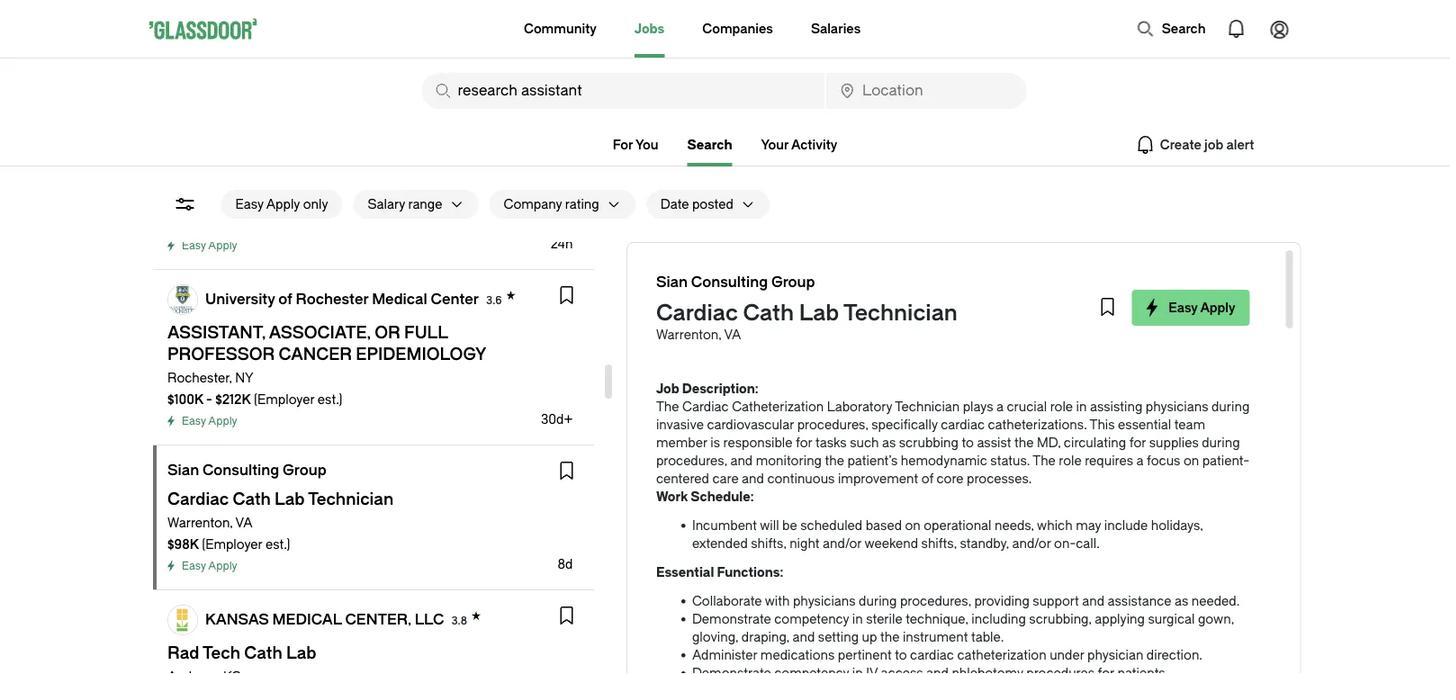 Task type: locate. For each thing, give the bounding box(es) containing it.
1 horizontal spatial the
[[1033, 453, 1056, 468]]

0 horizontal spatial shifts,
[[751, 536, 787, 551]]

as up surgical
[[1175, 594, 1189, 609]]

activity
[[792, 137, 838, 152]]

and/or down needs, at the bottom
[[1012, 536, 1051, 551]]

0 vertical spatial the
[[1015, 435, 1034, 450]]

0 horizontal spatial group
[[282, 462, 326, 479]]

0 vertical spatial warrenton,
[[656, 327, 722, 342]]

monitoring
[[756, 453, 822, 468]]

center
[[430, 291, 479, 307]]

1 horizontal spatial of
[[922, 471, 934, 486]]

cardiac inside collaborate with physicians during procedures, providing support and assistance as needed. demonstrate competency in sterile technique, including scrubbing, applying surgical gown, gloving, draping, and setting up the instrument table. administer medications pertinent to cardiac catheterization under physician direction.
[[910, 648, 954, 663]]

shifts,
[[751, 536, 787, 551], [922, 536, 957, 551]]

needs,
[[995, 518, 1034, 533]]

0 horizontal spatial on
[[905, 518, 921, 533]]

0 vertical spatial to
[[962, 435, 974, 450]]

1 horizontal spatial to
[[962, 435, 974, 450]]

sian down $100k
[[167, 462, 199, 479]]

0 horizontal spatial as
[[882, 435, 896, 450]]

the down catheterizations.
[[1015, 435, 1034, 450]]

0 vertical spatial va
[[724, 327, 741, 342]]

on inside incumbent will be scheduled based on operational needs, which may include holidays, extended shifts, night and/or weekend shifts, standby, and/or on-call.
[[905, 518, 921, 533]]

as inside 'job description: the cardiac catheterization laboratory technician plays a crucial role in assisting physicians during invasive cardiovascular procedures, specifically cardiac catheterizations. this essential team member is responsible for tasks such as scrubbing to assist the md, circulating for supplies during procedures, and monitoring the patient's hemodynamic status. the role requires a focus on patient- centered care and continuous improvement of core processes. work schedule:'
[[882, 435, 896, 450]]

circulating
[[1064, 435, 1127, 450]]

your activity link
[[761, 137, 838, 152]]

patient-
[[1203, 453, 1250, 468]]

for
[[613, 137, 633, 152]]

warrenton, up job
[[656, 327, 722, 342]]

0 vertical spatial as
[[882, 435, 896, 450]]

cardiac down "plays"
[[941, 417, 985, 432]]

0 vertical spatial est.)
[[317, 392, 342, 407]]

1 horizontal spatial procedures,
[[797, 417, 869, 432]]

focus
[[1147, 453, 1181, 468]]

medical
[[372, 291, 427, 307]]

None field
[[422, 73, 825, 109], [827, 73, 1027, 109]]

as
[[882, 435, 896, 450], [1175, 594, 1189, 609]]

0 vertical spatial in
[[1076, 399, 1087, 414]]

warrenton, up $98k
[[167, 515, 232, 530]]

and
[[731, 453, 753, 468], [742, 471, 764, 486], [1083, 594, 1105, 609], [793, 630, 815, 645]]

of left core at the bottom of page
[[922, 471, 934, 486]]

0 horizontal spatial sian consulting group
[[167, 462, 326, 479]]

0 vertical spatial of
[[278, 291, 292, 307]]

the down job
[[656, 399, 679, 414]]

1 horizontal spatial shifts,
[[922, 536, 957, 551]]

catheterization
[[958, 648, 1047, 663]]

1 vertical spatial as
[[1175, 594, 1189, 609]]

a
[[997, 399, 1004, 414], [1137, 453, 1144, 468]]

none field search location
[[827, 73, 1027, 109]]

(employer right $98k
[[201, 537, 262, 552]]

sian down date
[[656, 274, 688, 291]]

0 vertical spatial sian
[[656, 274, 688, 291]]

patient's
[[848, 453, 898, 468]]

university of rochester medical center logo image
[[168, 285, 197, 314]]

shifts, down will on the bottom of page
[[751, 536, 787, 551]]

job description: the cardiac catheterization laboratory technician plays a crucial role in assisting physicians during invasive cardiovascular procedures, specifically cardiac catheterizations. this essential team member is responsible for tasks such as scrubbing to assist the md, circulating for supplies during procedures, and monitoring the patient's hemodynamic status. the role requires a focus on patient- centered care and continuous improvement of core processes. work schedule:
[[656, 381, 1250, 504]]

1 horizontal spatial va
[[724, 327, 741, 342]]

providing
[[975, 594, 1030, 609]]

1 horizontal spatial none field
[[827, 73, 1027, 109]]

2 horizontal spatial procedures,
[[900, 594, 971, 609]]

(employer inside warrenton, va $98k (employer est.)
[[201, 537, 262, 552]]

1 vertical spatial a
[[1137, 453, 1144, 468]]

1 vertical spatial technician
[[895, 399, 960, 414]]

1 vertical spatial on
[[905, 518, 921, 533]]

(employer right $212k
[[253, 392, 314, 407]]

0 vertical spatial role
[[1050, 399, 1073, 414]]

rochester, ny $100k - $212k (employer est.)
[[167, 371, 342, 407]]

ny
[[235, 371, 253, 385]]

1 vertical spatial in
[[853, 612, 863, 627]]

1 horizontal spatial on
[[1184, 453, 1200, 468]]

0 horizontal spatial and/or
[[823, 536, 862, 551]]

1 horizontal spatial consulting
[[691, 274, 768, 291]]

0 vertical spatial cardiac
[[656, 301, 738, 326]]

0 horizontal spatial for
[[796, 435, 813, 450]]

direction.
[[1147, 648, 1203, 663]]

1 vertical spatial sian
[[167, 462, 199, 479]]

role
[[1050, 399, 1073, 414], [1059, 453, 1082, 468]]

1 horizontal spatial as
[[1175, 594, 1189, 609]]

to left the assist at bottom
[[962, 435, 974, 450]]

and/or down scheduled
[[823, 536, 862, 551]]

1 vertical spatial the
[[825, 453, 845, 468]]

1 vertical spatial consulting
[[202, 462, 279, 479]]

0 vertical spatial procedures,
[[797, 417, 869, 432]]

0 horizontal spatial va
[[235, 515, 252, 530]]

0 horizontal spatial physicians
[[793, 594, 856, 609]]

essential
[[1118, 417, 1172, 432]]

weekend
[[865, 536, 918, 551]]

cardiac inside 'job description: the cardiac catheterization laboratory technician plays a crucial role in assisting physicians during invasive cardiovascular procedures, specifically cardiac catheterizations. this essential team member is responsible for tasks such as scrubbing to assist the md, circulating for supplies during procedures, and monitoring the patient's hemodynamic status. the role requires a focus on patient- centered care and continuous improvement of core processes. work schedule:'
[[682, 399, 729, 414]]

1 horizontal spatial est.)
[[317, 392, 342, 407]]

of
[[278, 291, 292, 307], [922, 471, 934, 486]]

under
[[1050, 648, 1085, 663]]

consulting up 'cath'
[[691, 274, 768, 291]]

call.
[[1076, 536, 1100, 551]]

0 vertical spatial sian consulting group
[[656, 274, 815, 291]]

in inside collaborate with physicians during procedures, providing support and assistance as needed. demonstrate competency in sterile technique, including scrubbing, applying surgical gown, gloving, draping, and setting up the instrument table. administer medications pertinent to cardiac catheterization under physician direction.
[[853, 612, 863, 627]]

technician inside 'job description: the cardiac catheterization laboratory technician plays a crucial role in assisting physicians during invasive cardiovascular procedures, specifically cardiac catheterizations. this essential team member is responsible for tasks such as scrubbing to assist the md, circulating for supplies during procedures, and monitoring the patient's hemodynamic status. the role requires a focus on patient- centered care and continuous improvement of core processes. work schedule:'
[[895, 399, 960, 414]]

to inside 'job description: the cardiac catheterization laboratory technician plays a crucial role in assisting physicians during invasive cardiovascular procedures, specifically cardiac catheterizations. this essential team member is responsible for tasks such as scrubbing to assist the md, circulating for supplies during procedures, and monitoring the patient's hemodynamic status. the role requires a focus on patient- centered care and continuous improvement of core processes. work schedule:'
[[962, 435, 974, 450]]

1 vertical spatial to
[[895, 648, 907, 663]]

physicians up the team
[[1146, 399, 1209, 414]]

consulting
[[691, 274, 768, 291], [202, 462, 279, 479]]

and up medications on the bottom right of the page
[[793, 630, 815, 645]]

status.
[[991, 453, 1030, 468]]

date posted
[[661, 197, 734, 212]]

will
[[760, 518, 779, 533]]

to right 'pertinent'
[[895, 648, 907, 663]]

procedures, up centered
[[656, 453, 727, 468]]

to
[[962, 435, 974, 450], [895, 648, 907, 663]]

procedures, up tasks
[[797, 417, 869, 432]]

1 none field from the left
[[422, 73, 825, 109]]

scrubbing
[[899, 435, 959, 450]]

1 horizontal spatial search
[[1162, 21, 1206, 36]]

easy apply button
[[1132, 290, 1250, 326]]

1 horizontal spatial a
[[1137, 453, 1144, 468]]

1 horizontal spatial and/or
[[1012, 536, 1051, 551]]

with
[[765, 594, 790, 609]]

1 vertical spatial group
[[282, 462, 326, 479]]

functions:
[[717, 565, 784, 580]]

for you
[[613, 137, 659, 152]]

1 vertical spatial (employer
[[201, 537, 262, 552]]

sian
[[656, 274, 688, 291], [167, 462, 199, 479]]

0 horizontal spatial in
[[853, 612, 863, 627]]

procedures,
[[797, 417, 869, 432], [656, 453, 727, 468], [900, 594, 971, 609]]

as down specifically
[[882, 435, 896, 450]]

on inside 'job description: the cardiac catheterization laboratory technician plays a crucial role in assisting physicians during invasive cardiovascular procedures, specifically cardiac catheterizations. this essential team member is responsible for tasks such as scrubbing to assist the md, circulating for supplies during procedures, and monitoring the patient's hemodynamic status. the role requires a focus on patient- centered care and continuous improvement of core processes. work schedule:'
[[1184, 453, 1200, 468]]

0 vertical spatial physicians
[[1146, 399, 1209, 414]]

and/or
[[823, 536, 862, 551], [1012, 536, 1051, 551]]

1 vertical spatial physicians
[[793, 594, 856, 609]]

0 vertical spatial on
[[1184, 453, 1200, 468]]

warrenton, inside cardiac cath lab technician warrenton, va
[[656, 327, 722, 342]]

1 vertical spatial during
[[1202, 435, 1240, 450]]

1 horizontal spatial for
[[1130, 435, 1146, 450]]

0 vertical spatial technician
[[844, 301, 958, 326]]

0 horizontal spatial sian
[[167, 462, 199, 479]]

cardiac down description:
[[682, 399, 729, 414]]

a left focus
[[1137, 453, 1144, 468]]

0 horizontal spatial procedures,
[[656, 453, 727, 468]]

apply
[[266, 197, 300, 212], [208, 240, 237, 252], [1201, 300, 1236, 315], [208, 415, 237, 428], [208, 560, 237, 573]]

sian consulting group up warrenton, va $98k (employer est.)
[[167, 462, 326, 479]]

$98k
[[167, 537, 198, 552]]

0 horizontal spatial none field
[[422, 73, 825, 109]]

sian consulting group up 'cath'
[[656, 274, 815, 291]]

company
[[504, 197, 562, 212]]

applying
[[1095, 612, 1145, 627]]

cardiac inside cardiac cath lab technician warrenton, va
[[656, 301, 738, 326]]

up
[[862, 630, 877, 645]]

the inside collaborate with physicians during procedures, providing support and assistance as needed. demonstrate competency in sterile technique, including scrubbing, applying surgical gown, gloving, draping, and setting up the instrument table. administer medications pertinent to cardiac catheterization under physician direction.
[[881, 630, 900, 645]]

1 vertical spatial cardiac
[[682, 399, 729, 414]]

0 vertical spatial group
[[772, 274, 815, 291]]

2 vertical spatial procedures,
[[900, 594, 971, 609]]

1 horizontal spatial sian
[[656, 274, 688, 291]]

on down supplies
[[1184, 453, 1200, 468]]

role down md,
[[1059, 453, 1082, 468]]

processes.
[[967, 471, 1032, 486]]

1 horizontal spatial the
[[881, 630, 900, 645]]

a right "plays"
[[997, 399, 1004, 414]]

to inside collaborate with physicians during procedures, providing support and assistance as needed. demonstrate competency in sterile technique, including scrubbing, applying surgical gown, gloving, draping, and setting up the instrument table. administer medications pertinent to cardiac catheterization under physician direction.
[[895, 648, 907, 663]]

1 horizontal spatial physicians
[[1146, 399, 1209, 414]]

0 vertical spatial (employer
[[253, 392, 314, 407]]

1 vertical spatial the
[[1033, 453, 1056, 468]]

0 vertical spatial the
[[656, 399, 679, 414]]

table.
[[972, 630, 1004, 645]]

1 for from the left
[[796, 435, 813, 450]]

physicians up competency
[[793, 594, 856, 609]]

on up weekend
[[905, 518, 921, 533]]

technician right lab
[[844, 301, 958, 326]]

jobs link
[[635, 0, 665, 58]]

easy inside button
[[235, 197, 264, 212]]

2 horizontal spatial the
[[1015, 435, 1034, 450]]

0 horizontal spatial est.)
[[265, 537, 290, 552]]

in inside 'job description: the cardiac catheterization laboratory technician plays a crucial role in assisting physicians during invasive cardiovascular procedures, specifically cardiac catheterizations. this essential team member is responsible for tasks such as scrubbing to assist the md, circulating for supplies during procedures, and monitoring the patient's hemodynamic status. the role requires a focus on patient- centered care and continuous improvement of core processes. work schedule:'
[[1076, 399, 1087, 414]]

during
[[1212, 399, 1250, 414], [1202, 435, 1240, 450], [859, 594, 897, 609]]

procedures, up technique, on the right bottom of the page
[[900, 594, 971, 609]]

and up care
[[731, 453, 753, 468]]

1 vertical spatial cardiac
[[910, 648, 954, 663]]

in up up
[[853, 612, 863, 627]]

warrenton,
[[656, 327, 722, 342], [167, 515, 232, 530]]

the down sterile
[[881, 630, 900, 645]]

role up catheterizations.
[[1050, 399, 1073, 414]]

2 none field from the left
[[827, 73, 1027, 109]]

technician inside cardiac cath lab technician warrenton, va
[[844, 301, 958, 326]]

1 horizontal spatial in
[[1076, 399, 1087, 414]]

shifts, down operational
[[922, 536, 957, 551]]

0 horizontal spatial to
[[895, 648, 907, 663]]

easy apply
[[181, 240, 237, 252], [1169, 300, 1236, 315], [181, 415, 237, 428], [181, 560, 237, 573]]

to for cardiac
[[895, 648, 907, 663]]

scheduled
[[801, 518, 863, 533]]

and right care
[[742, 471, 764, 486]]

cardiac down instrument
[[910, 648, 954, 663]]

the down tasks
[[825, 453, 845, 468]]

1 horizontal spatial warrenton,
[[656, 327, 722, 342]]

1 vertical spatial est.)
[[265, 537, 290, 552]]

for up monitoring
[[796, 435, 813, 450]]

1 horizontal spatial group
[[772, 274, 815, 291]]

1 vertical spatial warrenton,
[[167, 515, 232, 530]]

lab
[[799, 301, 839, 326]]

2 vertical spatial during
[[859, 594, 897, 609]]

0 vertical spatial a
[[997, 399, 1004, 414]]

technician up specifically
[[895, 399, 960, 414]]

laboratory
[[827, 399, 893, 414]]

needed.
[[1192, 594, 1240, 609]]

Search location field
[[827, 73, 1027, 109]]

rochester
[[295, 291, 368, 307]]

1 vertical spatial va
[[235, 515, 252, 530]]

0 vertical spatial cardiac
[[941, 417, 985, 432]]

2 and/or from the left
[[1012, 536, 1051, 551]]

1 shifts, from the left
[[751, 536, 787, 551]]

2 vertical spatial the
[[881, 630, 900, 645]]

catheterization
[[732, 399, 824, 414]]

0 vertical spatial search
[[1162, 21, 1206, 36]]

va
[[724, 327, 741, 342], [235, 515, 252, 530]]

2 for from the left
[[1130, 435, 1146, 450]]

standby,
[[960, 536, 1009, 551]]

0 horizontal spatial warrenton,
[[167, 515, 232, 530]]

in
[[1076, 399, 1087, 414], [853, 612, 863, 627]]

for down essential
[[1130, 435, 1146, 450]]

1 vertical spatial of
[[922, 471, 934, 486]]

physicians
[[1146, 399, 1209, 414], [793, 594, 856, 609]]

consulting up warrenton, va $98k (employer est.)
[[202, 462, 279, 479]]

jobs
[[635, 21, 665, 36]]

$100k
[[167, 392, 203, 407]]

physician
[[1088, 648, 1144, 663]]

cardiac down sian consulting group link
[[656, 301, 738, 326]]

0 horizontal spatial the
[[825, 453, 845, 468]]

va inside cardiac cath lab technician warrenton, va
[[724, 327, 741, 342]]

the down md,
[[1033, 453, 1056, 468]]

technician
[[844, 301, 958, 326], [895, 399, 960, 414]]

0 horizontal spatial the
[[656, 399, 679, 414]]

assistance
[[1108, 594, 1172, 609]]

of right university
[[278, 291, 292, 307]]

night
[[790, 536, 820, 551]]

Search keyword field
[[422, 73, 825, 109]]

in left assisting
[[1076, 399, 1087, 414]]

0 horizontal spatial search
[[688, 137, 732, 152]]

0 horizontal spatial of
[[278, 291, 292, 307]]

est.) inside warrenton, va $98k (employer est.)
[[265, 537, 290, 552]]



Task type: vqa. For each thing, say whether or not it's contained in the screenshot.
the topmost Unknown
no



Task type: describe. For each thing, give the bounding box(es) containing it.
search inside button
[[1162, 21, 1206, 36]]

warrenton, va $98k (employer est.)
[[167, 515, 290, 552]]

1 and/or from the left
[[823, 536, 862, 551]]

24h
[[550, 236, 573, 251]]

surgical
[[1148, 612, 1195, 627]]

rating
[[565, 197, 599, 212]]

and up applying
[[1083, 594, 1105, 609]]

30d+
[[541, 412, 573, 427]]

university
[[205, 291, 275, 307]]

centered
[[656, 471, 710, 486]]

physicians inside 'job description: the cardiac catheterization laboratory technician plays a crucial role in assisting physicians during invasive cardiovascular procedures, specifically cardiac catheterizations. this essential team member is responsible for tasks such as scrubbing to assist the md, circulating for supplies during procedures, and monitoring the patient's hemodynamic status. the role requires a focus on patient- centered care and continuous improvement of core processes. work schedule:'
[[1146, 399, 1209, 414]]

supplies
[[1150, 435, 1199, 450]]

setting
[[818, 630, 859, 645]]

job
[[656, 381, 679, 396]]

easy inside button
[[1169, 300, 1198, 315]]

salary range
[[368, 197, 443, 212]]

extended
[[692, 536, 748, 551]]

posted
[[692, 197, 734, 212]]

3.8
[[451, 615, 467, 627]]

warrenton, inside warrenton, va $98k (employer est.)
[[167, 515, 232, 530]]

be
[[783, 518, 798, 533]]

easy apply only
[[235, 197, 328, 212]]

which
[[1037, 518, 1073, 533]]

center,
[[345, 611, 411, 628]]

salaries
[[811, 21, 861, 36]]

invasive
[[656, 417, 704, 432]]

0 horizontal spatial a
[[997, 399, 1004, 414]]

include
[[1105, 518, 1148, 533]]

physicians inside collaborate with physicians during procedures, providing support and assistance as needed. demonstrate competency in sterile technique, including scrubbing, applying surgical gown, gloving, draping, and setting up the instrument table. administer medications pertinent to cardiac catheterization under physician direction.
[[793, 594, 856, 609]]

gown,
[[1198, 612, 1234, 627]]

sian consulting group link
[[656, 272, 823, 294]]

such
[[850, 435, 879, 450]]

est.) inside rochester, ny $100k - $212k (employer est.)
[[317, 392, 342, 407]]

open filter menu image
[[174, 194, 196, 215]]

continuous
[[768, 471, 835, 486]]

-
[[206, 392, 212, 407]]

specifically
[[872, 417, 938, 432]]

none field search keyword
[[422, 73, 825, 109]]

plays
[[963, 399, 994, 414]]

companies link
[[703, 0, 773, 58]]

hemodynamic
[[901, 453, 988, 468]]

this
[[1090, 417, 1115, 432]]

incumbent will be scheduled based on operational needs, which may include holidays, extended shifts, night and/or weekend shifts, standby, and/or on-call.
[[692, 518, 1203, 551]]

instrument
[[903, 630, 968, 645]]

community
[[524, 21, 597, 36]]

collaborate with physicians during procedures, providing support and assistance as needed. demonstrate competency in sterile technique, including scrubbing, applying surgical gown, gloving, draping, and setting up the instrument table. administer medications pertinent to cardiac catheterization under physician direction.
[[692, 594, 1240, 663]]

core
[[937, 471, 964, 486]]

university of rochester medical center
[[205, 291, 479, 307]]

for you link
[[613, 137, 659, 152]]

$212k
[[215, 392, 250, 407]]

member
[[656, 435, 708, 450]]

crucial
[[1007, 399, 1047, 414]]

scrubbing,
[[1029, 612, 1092, 627]]

operational
[[924, 518, 992, 533]]

va inside warrenton, va $98k (employer est.)
[[235, 515, 252, 530]]

your
[[761, 137, 789, 152]]

cardiovascular
[[707, 417, 794, 432]]

company rating
[[504, 197, 599, 212]]

1 vertical spatial procedures,
[[656, 453, 727, 468]]

0 vertical spatial during
[[1212, 399, 1250, 414]]

apply inside button
[[266, 197, 300, 212]]

kansas medical center, llc logo image
[[168, 606, 197, 635]]

as inside collaborate with physicians during procedures, providing support and assistance as needed. demonstrate competency in sterile technique, including scrubbing, applying surgical gown, gloving, draping, and setting up the instrument table. administer medications pertinent to cardiac catheterization under physician direction.
[[1175, 594, 1189, 609]]

schedule:
[[691, 489, 754, 504]]

md,
[[1037, 435, 1061, 450]]

search button
[[1128, 11, 1215, 47]]

assisting
[[1090, 399, 1143, 414]]

administer
[[692, 648, 758, 663]]

1 horizontal spatial sian consulting group
[[656, 274, 815, 291]]

you
[[636, 137, 659, 152]]

cardiac inside 'job description: the cardiac catheterization laboratory technician plays a crucial role in assisting physicians during invasive cardiovascular procedures, specifically cardiac catheterizations. this essential team member is responsible for tasks such as scrubbing to assist the md, circulating for supplies during procedures, and monitoring the patient's hemodynamic status. the role requires a focus on patient- centered care and continuous improvement of core processes. work schedule:'
[[941, 417, 985, 432]]

kansas medical center, llc
[[205, 611, 444, 628]]

pertinent
[[838, 648, 892, 663]]

(employer inside rochester, ny $100k - $212k (employer est.)
[[253, 392, 314, 407]]

only
[[303, 197, 328, 212]]

procedures, inside collaborate with physicians during procedures, providing support and assistance as needed. demonstrate competency in sterile technique, including scrubbing, applying surgical gown, gloving, draping, and setting up the instrument table. administer medications pertinent to cardiac catheterization under physician direction.
[[900, 594, 971, 609]]

1 vertical spatial role
[[1059, 453, 1082, 468]]

to for assist
[[962, 435, 974, 450]]

0 vertical spatial consulting
[[691, 274, 768, 291]]

is
[[711, 435, 720, 450]]

may
[[1076, 518, 1101, 533]]

group inside sian consulting group link
[[772, 274, 815, 291]]

essential functions:
[[656, 565, 784, 580]]

assist
[[977, 435, 1012, 450]]

kansas
[[205, 611, 269, 628]]

work
[[656, 489, 688, 504]]

apply inside button
[[1201, 300, 1236, 315]]

care
[[713, 471, 739, 486]]

salary
[[368, 197, 405, 212]]

medical
[[272, 611, 341, 628]]

draping,
[[742, 630, 790, 645]]

incumbent
[[692, 518, 757, 533]]

support
[[1033, 594, 1079, 609]]

essential
[[656, 565, 714, 580]]

salaries link
[[811, 0, 861, 58]]

technique,
[[906, 612, 969, 627]]

0 horizontal spatial consulting
[[202, 462, 279, 479]]

catheterizations.
[[988, 417, 1087, 432]]

during inside collaborate with physicians during procedures, providing support and assistance as needed. demonstrate competency in sterile technique, including scrubbing, applying surgical gown, gloving, draping, and setting up the instrument table. administer medications pertinent to cardiac catheterization under physician direction.
[[859, 594, 897, 609]]

easy apply inside easy apply button
[[1169, 300, 1236, 315]]

community link
[[524, 0, 597, 58]]

3.6
[[486, 294, 502, 307]]

rochester,
[[167, 371, 232, 385]]

company rating button
[[489, 190, 599, 219]]

team
[[1175, 417, 1206, 432]]

on-
[[1054, 536, 1076, 551]]

1 vertical spatial search
[[688, 137, 732, 152]]

search link
[[688, 137, 732, 167]]

of inside 'job description: the cardiac catheterization laboratory technician plays a crucial role in assisting physicians during invasive cardiovascular procedures, specifically cardiac catheterizations. this essential team member is responsible for tasks such as scrubbing to assist the md, circulating for supplies during procedures, and monitoring the patient's hemodynamic status. the role requires a focus on patient- centered care and continuous improvement of core processes. work schedule:'
[[922, 471, 934, 486]]

2 shifts, from the left
[[922, 536, 957, 551]]

cardiac cath lab technician warrenton, va
[[656, 301, 958, 342]]

1 vertical spatial sian consulting group
[[167, 462, 326, 479]]

your activity
[[761, 137, 838, 152]]

holidays,
[[1151, 518, 1203, 533]]



